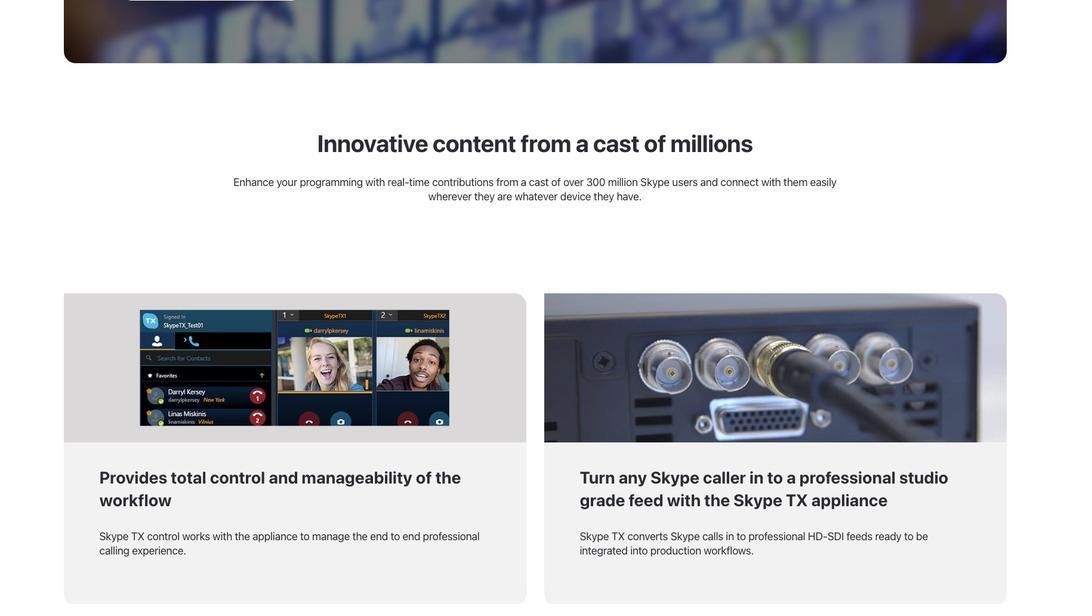 Task type: locate. For each thing, give the bounding box(es) containing it.
in inside the skype tx converts skype calls in to professional hd-sdi feeds ready to be integrated into production workflows.
[[726, 531, 734, 543]]

professional for tx
[[800, 468, 896, 488]]

skype tx converts skype calls in to professional hd-sdi feeds ready to be integrated into production workflows.
[[580, 531, 928, 558]]

tx
[[786, 491, 808, 511], [131, 531, 145, 543], [612, 531, 625, 543]]

0 horizontal spatial end
[[370, 531, 388, 543]]

contributions
[[432, 176, 494, 189]]

skype up have.
[[641, 176, 670, 189]]

tx inside the skype tx converts skype calls in to professional hd-sdi feeds ready to be integrated into production workflows.
[[612, 531, 625, 543]]

1 vertical spatial control
[[147, 531, 180, 543]]

hd-
[[808, 531, 828, 543]]

control
[[210, 468, 265, 488], [147, 531, 180, 543]]

cast
[[593, 129, 640, 157], [529, 176, 549, 189]]

0 vertical spatial in
[[750, 468, 764, 488]]

2 horizontal spatial a
[[787, 468, 796, 488]]

professional inside the skype tx converts skype calls in to professional hd-sdi feeds ready to be integrated into production workflows.
[[749, 531, 806, 543]]

tx inside skype tx control works with the appliance to manage the end to end professional calling experience.
[[131, 531, 145, 543]]

appliance inside the turn any skype caller in to a professional studio grade feed with the skype tx appliance
[[812, 491, 888, 511]]

provides
[[99, 468, 167, 488]]

with left real-
[[366, 176, 385, 189]]

1 vertical spatial appliance
[[253, 531, 298, 543]]

in inside the turn any skype caller in to a professional studio grade feed with the skype tx appliance
[[750, 468, 764, 488]]

they
[[475, 190, 495, 203], [594, 190, 614, 203]]

end
[[370, 531, 388, 543], [403, 531, 421, 543]]

0 vertical spatial from
[[521, 129, 571, 157]]

and
[[701, 176, 718, 189], [269, 468, 298, 488]]

in right caller
[[750, 468, 764, 488]]

control right total
[[210, 468, 265, 488]]

control for works
[[147, 531, 180, 543]]

professional inside skype tx control works with the appliance to manage the end to end professional calling experience.
[[423, 531, 480, 543]]

0 vertical spatial appliance
[[812, 491, 888, 511]]

2 vertical spatial a
[[787, 468, 796, 488]]

manageability
[[302, 468, 413, 488]]

professional inside the turn any skype caller in to a professional studio grade feed with the skype tx appliance
[[800, 468, 896, 488]]

over
[[564, 176, 584, 189]]

0 horizontal spatial appliance
[[253, 531, 298, 543]]

1 horizontal spatial control
[[210, 468, 265, 488]]

2 end from the left
[[403, 531, 421, 543]]

the
[[436, 468, 461, 488], [705, 491, 730, 511], [235, 531, 250, 543], [353, 531, 368, 543]]

feeds
[[847, 531, 873, 543]]

caller
[[703, 468, 746, 488]]

1 horizontal spatial a
[[576, 129, 589, 157]]

a
[[576, 129, 589, 157], [521, 176, 527, 189], [787, 468, 796, 488]]

0 horizontal spatial in
[[726, 531, 734, 543]]

grade
[[580, 491, 625, 511]]

control inside provides total control and manageability of the workflow
[[210, 468, 265, 488]]

to
[[768, 468, 783, 488], [300, 531, 310, 543], [391, 531, 400, 543], [737, 531, 746, 543], [905, 531, 914, 543]]

skype inside enhance your programming with real-time contributions from a cast of over 300 million skype users and connect with them easily wherever they are whatever device they have.
[[641, 176, 670, 189]]

0 vertical spatial cast
[[593, 129, 640, 157]]

in
[[750, 468, 764, 488], [726, 531, 734, 543]]

connect
[[721, 176, 759, 189]]

skype inside skype tx control works with the appliance to manage the end to end professional calling experience.
[[99, 531, 129, 543]]

have.
[[617, 190, 642, 203]]

workflow
[[99, 491, 172, 511]]

1 horizontal spatial tx
[[612, 531, 625, 543]]

0 horizontal spatial and
[[269, 468, 298, 488]]

1 vertical spatial a
[[521, 176, 527, 189]]

are
[[498, 190, 512, 203]]

they down 300
[[594, 190, 614, 203]]

skype up calling at bottom left
[[99, 531, 129, 543]]

in up workflows.
[[726, 531, 734, 543]]

1 horizontal spatial appliance
[[812, 491, 888, 511]]

1 horizontal spatial they
[[594, 190, 614, 203]]

1 vertical spatial from
[[497, 176, 518, 189]]

0 horizontal spatial control
[[147, 531, 180, 543]]

with right works
[[213, 531, 232, 543]]

with inside skype tx control works with the appliance to manage the end to end professional calling experience.
[[213, 531, 232, 543]]

2 horizontal spatial of
[[644, 129, 666, 157]]

control up 'experience.'
[[147, 531, 180, 543]]

2 vertical spatial of
[[416, 468, 432, 488]]

skype
[[641, 176, 670, 189], [651, 468, 700, 488], [734, 491, 783, 511], [99, 531, 129, 543], [580, 531, 609, 543], [671, 531, 700, 543]]

1 they from the left
[[475, 190, 495, 203]]

1 horizontal spatial end
[[403, 531, 421, 543]]

easily
[[811, 176, 837, 189]]

tx for provides total control and manageability of the workflow
[[131, 531, 145, 543]]

appliance
[[812, 491, 888, 511], [253, 531, 298, 543]]

control inside skype tx control works with the appliance to manage the end to end professional calling experience.
[[147, 531, 180, 543]]

skype up integrated
[[580, 531, 609, 543]]

cast up million
[[593, 129, 640, 157]]

they left are
[[475, 190, 495, 203]]

from inside enhance your programming with real-time contributions from a cast of over 300 million skype users and connect with them easily wherever they are whatever device they have.
[[497, 176, 518, 189]]

the inside provides total control and manageability of the workflow
[[436, 468, 461, 488]]

feed
[[629, 491, 664, 511]]

professional for integrated
[[749, 531, 806, 543]]

1 horizontal spatial and
[[701, 176, 718, 189]]

0 vertical spatial and
[[701, 176, 718, 189]]

to inside the turn any skype caller in to a professional studio grade feed with the skype tx appliance
[[768, 468, 783, 488]]

tx inside the turn any skype caller in to a professional studio grade feed with the skype tx appliance
[[786, 491, 808, 511]]

calling
[[99, 545, 129, 558]]

1 horizontal spatial of
[[552, 176, 561, 189]]

1 vertical spatial of
[[552, 176, 561, 189]]

1 horizontal spatial cast
[[593, 129, 640, 157]]

of inside provides total control and manageability of the workflow
[[416, 468, 432, 488]]

1 vertical spatial cast
[[529, 176, 549, 189]]

professional
[[800, 468, 896, 488], [423, 531, 480, 543], [749, 531, 806, 543]]

users
[[673, 176, 698, 189]]

1 horizontal spatial from
[[521, 129, 571, 157]]

enhance
[[234, 176, 274, 189]]

control for and
[[210, 468, 265, 488]]

0 horizontal spatial they
[[475, 190, 495, 203]]

from up enhance your programming with real-time contributions from a cast of over 300 million skype users and connect with them easily wherever they are whatever device they have.
[[521, 129, 571, 157]]

appliance up feeds
[[812, 491, 888, 511]]

the inside the turn any skype caller in to a professional studio grade feed with the skype tx appliance
[[705, 491, 730, 511]]

programming
[[300, 176, 363, 189]]

0 horizontal spatial from
[[497, 176, 518, 189]]

skype up production
[[671, 531, 700, 543]]

from up are
[[497, 176, 518, 189]]

million
[[608, 176, 638, 189]]

from
[[521, 129, 571, 157], [497, 176, 518, 189]]

with right feed
[[667, 491, 701, 511]]

2 horizontal spatial tx
[[786, 491, 808, 511]]

0 vertical spatial a
[[576, 129, 589, 157]]

cast up whatever
[[529, 176, 549, 189]]

innovative content from a cast of millions
[[317, 129, 753, 157]]

1 vertical spatial in
[[726, 531, 734, 543]]

appliance down provides total control and manageability of the workflow
[[253, 531, 298, 543]]

1 vertical spatial and
[[269, 468, 298, 488]]

with
[[366, 176, 385, 189], [762, 176, 781, 189], [667, 491, 701, 511], [213, 531, 232, 543]]

skype down caller
[[734, 491, 783, 511]]

0 horizontal spatial tx
[[131, 531, 145, 543]]

0 vertical spatial of
[[644, 129, 666, 157]]

0 horizontal spatial of
[[416, 468, 432, 488]]

manage
[[312, 531, 350, 543]]

ready
[[876, 531, 902, 543]]

0 horizontal spatial a
[[521, 176, 527, 189]]

and inside provides total control and manageability of the workflow
[[269, 468, 298, 488]]

0 vertical spatial control
[[210, 468, 265, 488]]

of
[[644, 129, 666, 157], [552, 176, 561, 189], [416, 468, 432, 488]]

1 horizontal spatial in
[[750, 468, 764, 488]]

innovative
[[317, 129, 428, 157]]

0 horizontal spatial cast
[[529, 176, 549, 189]]

converts
[[628, 531, 668, 543]]

millions
[[671, 129, 753, 157]]

of for millions
[[644, 129, 666, 157]]



Task type: describe. For each thing, give the bounding box(es) containing it.
whatever
[[515, 190, 558, 203]]

provides total control and manageability of the workflow
[[99, 468, 461, 511]]

total
[[171, 468, 206, 488]]

with left them
[[762, 176, 781, 189]]

works
[[182, 531, 210, 543]]

production
[[651, 545, 702, 558]]

a inside the turn any skype caller in to a professional studio grade feed with the skype tx appliance
[[787, 468, 796, 488]]

turn
[[580, 468, 615, 488]]

and inside enhance your programming with real-time contributions from a cast of over 300 million skype users and connect with them easily wherever they are whatever device they have.
[[701, 176, 718, 189]]

1 end from the left
[[370, 531, 388, 543]]

of inside enhance your programming with real-time contributions from a cast of over 300 million skype users and connect with them easily wherever they are whatever device they have.
[[552, 176, 561, 189]]

300
[[587, 176, 606, 189]]

2 they from the left
[[594, 190, 614, 203]]

enhance your programming with real-time contributions from a cast of over 300 million skype users and connect with them easily wherever they are whatever device they have.
[[234, 176, 837, 203]]

sdi
[[828, 531, 844, 543]]

with inside the turn any skype caller in to a professional studio grade feed with the skype tx appliance
[[667, 491, 701, 511]]

cast inside enhance your programming with real-time contributions from a cast of over 300 million skype users and connect with them easily wherever they are whatever device they have.
[[529, 176, 549, 189]]

any
[[619, 468, 647, 488]]

integrated
[[580, 545, 628, 558]]

them
[[784, 176, 808, 189]]

of for the
[[416, 468, 432, 488]]

wherever
[[429, 190, 472, 203]]

experience.
[[132, 545, 186, 558]]

workflows.
[[704, 545, 754, 558]]

your
[[277, 176, 297, 189]]

real-
[[388, 176, 409, 189]]

a inside enhance your programming with real-time contributions from a cast of over 300 million skype users and connect with them easily wherever they are whatever device they have.
[[521, 176, 527, 189]]

turn any skype caller in to a professional studio grade feed with the skype tx appliance
[[580, 468, 949, 511]]

skype tx control works with the appliance to manage the end to end professional calling experience.
[[99, 531, 480, 558]]

skype up feed
[[651, 468, 700, 488]]

be
[[917, 531, 928, 543]]

time
[[409, 176, 430, 189]]

appliance inside skype tx control works with the appliance to manage the end to end professional calling experience.
[[253, 531, 298, 543]]

studio
[[900, 468, 949, 488]]

device
[[561, 190, 591, 203]]

calls
[[703, 531, 724, 543]]

tx for turn any skype caller in to a professional studio grade feed with the skype tx appliance
[[612, 531, 625, 543]]

content
[[433, 129, 516, 157]]

into
[[631, 545, 648, 558]]



Task type: vqa. For each thing, say whether or not it's contained in the screenshot.
safe
no



